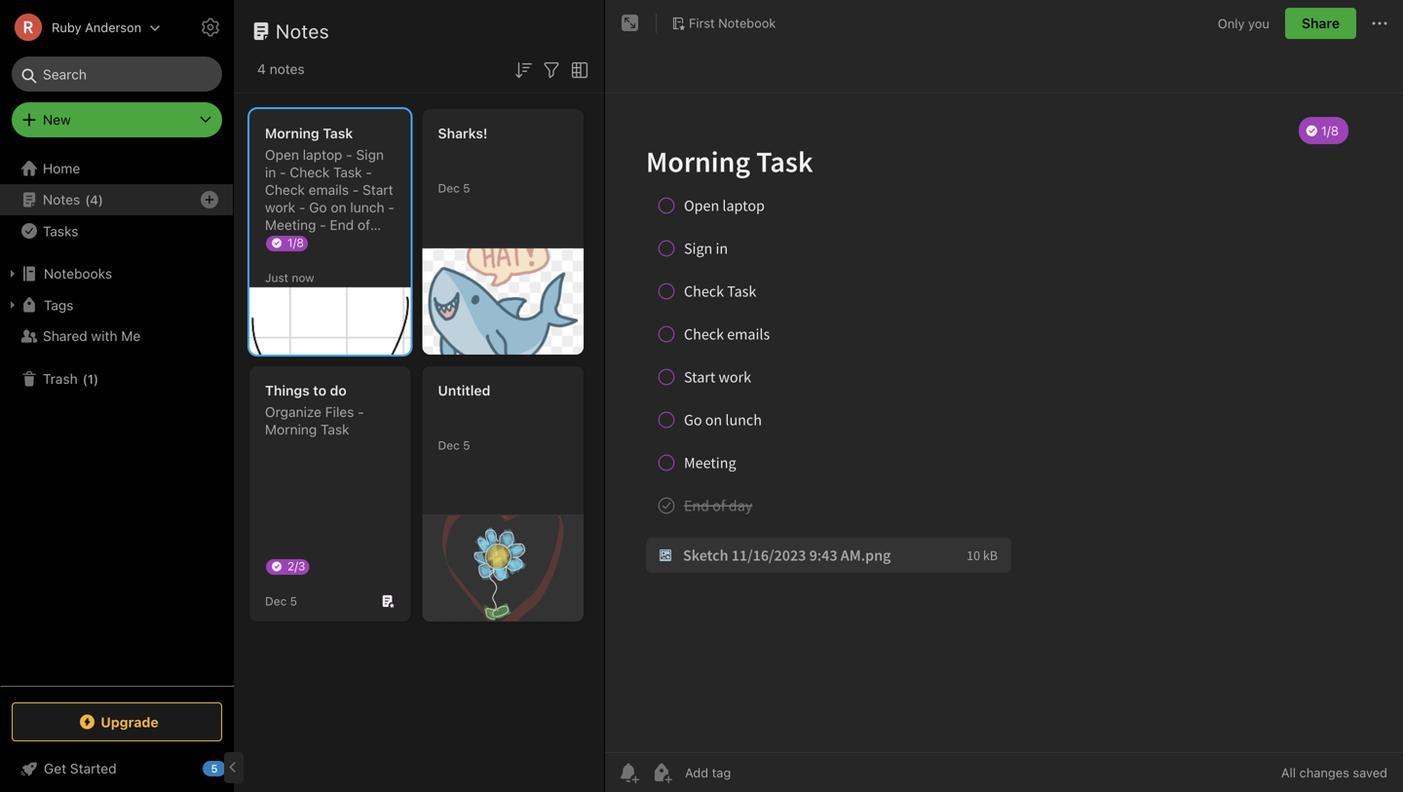 Task type: locate. For each thing, give the bounding box(es) containing it.
2 morning from the top
[[265, 422, 317, 438]]

task up the emails
[[333, 164, 362, 180]]

0 vertical spatial (
[[85, 192, 90, 207]]

1 vertical spatial 4
[[90, 192, 98, 207]]

tags button
[[0, 289, 233, 321]]

- up lunch
[[353, 182, 359, 198]]

task
[[323, 125, 353, 141], [333, 164, 362, 180], [321, 422, 349, 438]]

1/8
[[288, 236, 304, 250]]

click to collapse image
[[227, 756, 241, 780]]

Add tag field
[[683, 765, 829, 781]]

dec 5 down sharks!
[[438, 181, 470, 195]]

1 vertical spatial (
[[83, 372, 88, 386]]

1 vertical spatial task
[[333, 164, 362, 180]]

sign
[[356, 147, 384, 163]]

ruby anderson
[[52, 20, 142, 35]]

tree
[[0, 153, 234, 685]]

Search text field
[[25, 57, 209, 92]]

dec 5 down 2/3
[[265, 595, 297, 608]]

thumbnail image
[[423, 249, 584, 355], [250, 288, 411, 355], [423, 516, 584, 622]]

just now
[[265, 271, 314, 285]]

changes
[[1300, 766, 1350, 780]]

anderson
[[85, 20, 142, 35]]

1 morning from the top
[[265, 125, 319, 141]]

5 left click to collapse icon
[[211, 763, 218, 775]]

morning inside things to do organize files - morning task
[[265, 422, 317, 438]]

dec 5 for untitled
[[438, 439, 470, 452]]

trash
[[43, 371, 78, 387]]

thumbnail image for morning task open laptop - sign in - check task - check emails - start work - go on lunch - meeting - end of day
[[423, 249, 584, 355]]

expand tags image
[[5, 297, 20, 313]]

end
[[330, 217, 354, 233]]

upgrade
[[101, 714, 159, 730]]

- left go
[[299, 199, 305, 215]]

1 vertical spatial )
[[94, 372, 99, 386]]

2 vertical spatial dec
[[265, 595, 287, 608]]

to
[[313, 383, 327, 399]]

shared with me
[[43, 328, 141, 344]]

morning down organize
[[265, 422, 317, 438]]

( down home link
[[85, 192, 90, 207]]

share
[[1302, 15, 1340, 31]]

task down the files
[[321, 422, 349, 438]]

) for notes
[[98, 192, 103, 207]]

you
[[1249, 16, 1270, 30]]

shared
[[43, 328, 87, 344]]

first notebook button
[[665, 10, 783, 37]]

0 vertical spatial morning
[[265, 125, 319, 141]]

0 vertical spatial 4
[[257, 61, 266, 77]]

dec
[[438, 181, 460, 195], [438, 439, 460, 452], [265, 595, 287, 608]]

tasks button
[[0, 215, 233, 247]]

1 vertical spatial notes
[[43, 192, 80, 208]]

notes
[[276, 19, 330, 42], [43, 192, 80, 208]]

) down home link
[[98, 192, 103, 207]]

( right trash
[[83, 372, 88, 386]]

dec for untitled
[[438, 439, 460, 452]]

0 vertical spatial dec 5
[[438, 181, 470, 195]]

morning inside morning task open laptop - sign in - check task - check emails - start work - go on lunch - meeting - end of day
[[265, 125, 319, 141]]

( inside notes ( 4 )
[[85, 192, 90, 207]]

4 notes
[[257, 61, 305, 77]]

1 vertical spatial dec
[[438, 439, 460, 452]]

check up work
[[265, 182, 305, 198]]

notes ( 4 )
[[43, 192, 103, 208]]

0 vertical spatial notes
[[276, 19, 330, 42]]

organize
[[265, 404, 322, 420]]

4 inside notes ( 4 )
[[90, 192, 98, 207]]

meeting
[[265, 217, 316, 233]]

0 horizontal spatial notes
[[43, 192, 80, 208]]

task up laptop
[[323, 125, 353, 141]]

morning
[[265, 125, 319, 141], [265, 422, 317, 438]]

2 vertical spatial task
[[321, 422, 349, 438]]

note window element
[[605, 0, 1404, 792]]

notes down home
[[43, 192, 80, 208]]

) right trash
[[94, 372, 99, 386]]

notes up notes
[[276, 19, 330, 42]]

saved
[[1353, 766, 1388, 780]]

go
[[309, 199, 327, 215]]

add filters image
[[540, 58, 563, 82]]

just
[[265, 271, 289, 285]]

0 vertical spatial task
[[323, 125, 353, 141]]

) inside the trash ( 1 )
[[94, 372, 99, 386]]

Add filters field
[[540, 57, 563, 82]]

( inside the trash ( 1 )
[[83, 372, 88, 386]]

- right the files
[[358, 404, 364, 420]]

4 down home link
[[90, 192, 98, 207]]

notes
[[270, 61, 305, 77]]

check down laptop
[[290, 164, 330, 180]]

1 vertical spatial dec 5
[[438, 439, 470, 452]]

4
[[257, 61, 266, 77], [90, 192, 98, 207]]

check
[[290, 164, 330, 180], [265, 182, 305, 198]]

tags
[[44, 297, 74, 313]]

2 vertical spatial dec 5
[[265, 595, 297, 608]]

dec 5 down untitled
[[438, 439, 470, 452]]

task inside things to do organize files - morning task
[[321, 422, 349, 438]]

- down go
[[320, 217, 326, 233]]

(
[[85, 192, 90, 207], [83, 372, 88, 386]]

me
[[121, 328, 141, 344]]

share button
[[1286, 8, 1357, 39]]

trash ( 1 )
[[43, 371, 99, 387]]

things
[[265, 383, 310, 399]]

first notebook
[[689, 16, 776, 30]]

None search field
[[25, 57, 209, 92]]

1 horizontal spatial notes
[[276, 19, 330, 42]]

0 vertical spatial dec
[[438, 181, 460, 195]]

add tag image
[[650, 761, 674, 785]]

0 horizontal spatial 4
[[90, 192, 98, 207]]

ruby
[[52, 20, 81, 35]]

-
[[346, 147, 352, 163], [280, 164, 286, 180], [366, 164, 372, 180], [353, 182, 359, 198], [299, 199, 305, 215], [388, 199, 395, 215], [320, 217, 326, 233], [358, 404, 364, 420]]

notes inside 'tree'
[[43, 192, 80, 208]]

) inside notes ( 4 )
[[98, 192, 103, 207]]

- down sign
[[366, 164, 372, 180]]

5 down untitled
[[463, 439, 470, 452]]

morning task open laptop - sign in - check task - check emails - start work - go on lunch - meeting - end of day
[[265, 125, 395, 250]]

( for trash
[[83, 372, 88, 386]]

only
[[1218, 16, 1245, 30]]

More actions field
[[1368, 8, 1392, 39]]

Account field
[[0, 8, 161, 47]]

0 vertical spatial )
[[98, 192, 103, 207]]

morning up the open
[[265, 125, 319, 141]]

1 vertical spatial morning
[[265, 422, 317, 438]]

thumbnail image for things to do organize files - morning task
[[423, 516, 584, 622]]

dec 5
[[438, 181, 470, 195], [438, 439, 470, 452], [265, 595, 297, 608]]

)
[[98, 192, 103, 207], [94, 372, 99, 386]]

5
[[463, 181, 470, 195], [463, 439, 470, 452], [290, 595, 297, 608], [211, 763, 218, 775]]

4 left notes
[[257, 61, 266, 77]]

tree containing home
[[0, 153, 234, 685]]

expand notebooks image
[[5, 266, 20, 282]]

sharks!
[[438, 125, 488, 141]]



Task type: vqa. For each thing, say whether or not it's contained in the screenshot.
ALWAYS OPEN EXTERNAL FILES
no



Task type: describe. For each thing, give the bounding box(es) containing it.
now
[[292, 271, 314, 285]]

of
[[358, 217, 370, 233]]

all changes saved
[[1282, 766, 1388, 780]]

1 vertical spatial check
[[265, 182, 305, 198]]

notes for notes ( 4 )
[[43, 192, 80, 208]]

only you
[[1218, 16, 1270, 30]]

do
[[330, 383, 347, 399]]

View options field
[[563, 57, 592, 82]]

1
[[88, 372, 94, 386]]

get
[[44, 761, 66, 777]]

start
[[363, 182, 393, 198]]

settings image
[[199, 16, 222, 39]]

upgrade button
[[12, 703, 222, 742]]

work
[[265, 199, 296, 215]]

things to do organize files - morning task
[[265, 383, 364, 438]]

in
[[265, 164, 276, 180]]

more actions image
[[1368, 12, 1392, 35]]

0 vertical spatial check
[[290, 164, 330, 180]]

notebook
[[718, 16, 776, 30]]

notebooks link
[[0, 258, 233, 289]]

expand note image
[[619, 12, 642, 35]]

5 down sharks!
[[463, 181, 470, 195]]

open
[[265, 147, 299, 163]]

Help and Learning task checklist field
[[0, 753, 234, 785]]

on
[[331, 199, 347, 215]]

dec 5 for sharks!
[[438, 181, 470, 195]]

first
[[689, 16, 715, 30]]

laptop
[[303, 147, 343, 163]]

day
[[265, 234, 288, 250]]

- left sign
[[346, 147, 352, 163]]

files
[[325, 404, 354, 420]]

- right "in"
[[280, 164, 286, 180]]

2/3
[[288, 559, 305, 573]]

Note Editor text field
[[605, 94, 1404, 752]]

dec for sharks!
[[438, 181, 460, 195]]

5 down 2/3
[[290, 595, 297, 608]]

- inside things to do organize files - morning task
[[358, 404, 364, 420]]

shared with me link
[[0, 321, 233, 352]]

lunch
[[350, 199, 385, 215]]

Sort options field
[[512, 57, 535, 82]]

tasks
[[43, 223, 78, 239]]

home link
[[0, 153, 234, 184]]

new
[[43, 112, 71, 128]]

5 inside help and learning task checklist field
[[211, 763, 218, 775]]

untitled
[[438, 383, 491, 399]]

notes for notes
[[276, 19, 330, 42]]

add a reminder image
[[617, 761, 640, 785]]

) for trash
[[94, 372, 99, 386]]

all
[[1282, 766, 1296, 780]]

started
[[70, 761, 117, 777]]

new button
[[12, 102, 222, 137]]

( for notes
[[85, 192, 90, 207]]

1 horizontal spatial 4
[[257, 61, 266, 77]]

emails
[[309, 182, 349, 198]]

with
[[91, 328, 117, 344]]

get started
[[44, 761, 117, 777]]

home
[[43, 160, 80, 176]]

notebooks
[[44, 266, 112, 282]]

- down start
[[388, 199, 395, 215]]



